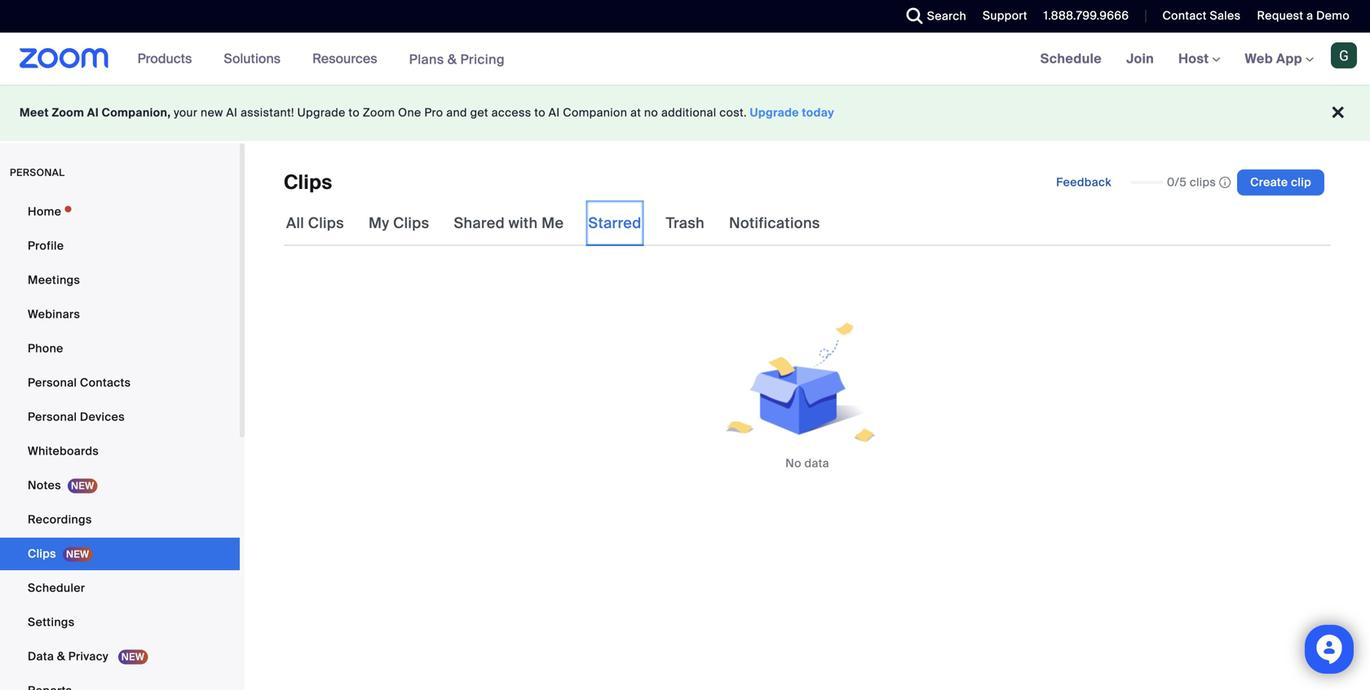 Task type: locate. For each thing, give the bounding box(es) containing it.
home link
[[0, 196, 240, 228]]

2 personal from the top
[[28, 410, 77, 425]]

0 horizontal spatial to
[[349, 105, 360, 120]]

upgrade down product information navigation at the left of page
[[297, 105, 346, 120]]

ai left the companion at the left top of the page
[[549, 105, 560, 120]]

clips right my
[[393, 214, 429, 233]]

no
[[644, 105, 658, 120]]

personal contacts link
[[0, 367, 240, 400]]

0 vertical spatial &
[[448, 51, 457, 68]]

to right access
[[535, 105, 546, 120]]

banner
[[0, 33, 1371, 86]]

clips right all
[[308, 214, 344, 233]]

join link
[[1114, 33, 1167, 85]]

0 horizontal spatial &
[[57, 650, 65, 665]]

host button
[[1179, 50, 1221, 67]]

tabs of clips tab list
[[284, 201, 823, 246]]

clips up scheduler
[[28, 547, 56, 562]]

meetings
[[28, 273, 80, 288]]

& inside personal menu menu
[[57, 650, 65, 665]]

search button
[[895, 0, 971, 33]]

personal up whiteboards
[[28, 410, 77, 425]]

scheduler
[[28, 581, 85, 596]]

& for plans
[[448, 51, 457, 68]]

phone link
[[0, 333, 240, 365]]

create clip button
[[1238, 170, 1325, 196]]

upgrade right cost.
[[750, 105, 799, 120]]

0 vertical spatial personal
[[28, 376, 77, 391]]

pro
[[424, 105, 443, 120]]

shared with me
[[454, 214, 564, 233]]

meet zoom ai companion, footer
[[0, 85, 1371, 141]]

whiteboards link
[[0, 436, 240, 468]]

1 personal from the top
[[28, 376, 77, 391]]

1 upgrade from the left
[[297, 105, 346, 120]]

personal contacts
[[28, 376, 131, 391]]

shared
[[454, 214, 505, 233]]

trash tab
[[664, 201, 707, 246]]

&
[[448, 51, 457, 68], [57, 650, 65, 665]]

resources button
[[313, 33, 385, 85]]

my clips
[[369, 214, 429, 233]]

upgrade
[[297, 105, 346, 120], [750, 105, 799, 120]]

personal
[[10, 166, 65, 179]]

personal for personal contacts
[[28, 376, 77, 391]]

notifications
[[729, 214, 820, 233]]

your
[[174, 105, 198, 120]]

plans & pricing link
[[409, 51, 505, 68], [409, 51, 505, 68]]

1.888.799.9666 button up schedule
[[1032, 0, 1133, 33]]

to down resources dropdown button
[[349, 105, 360, 120]]

ai
[[87, 105, 99, 120], [226, 105, 238, 120], [549, 105, 560, 120]]

data & privacy link
[[0, 641, 240, 674]]

personal
[[28, 376, 77, 391], [28, 410, 77, 425]]

web app button
[[1245, 50, 1314, 67]]

1 horizontal spatial upgrade
[[750, 105, 799, 120]]

web app
[[1245, 50, 1303, 67]]

clips inside "tab"
[[308, 214, 344, 233]]

request a demo link
[[1245, 0, 1371, 33], [1257, 8, 1350, 23]]

ai right new
[[226, 105, 238, 120]]

2 horizontal spatial ai
[[549, 105, 560, 120]]

personal down phone on the left
[[28, 376, 77, 391]]

meetings link
[[0, 264, 240, 297]]

personal devices link
[[0, 401, 240, 434]]

1 horizontal spatial zoom
[[363, 105, 395, 120]]

zoom
[[52, 105, 84, 120], [363, 105, 395, 120]]

contact sales
[[1163, 8, 1241, 23]]

ai left companion,
[[87, 105, 99, 120]]

data
[[28, 650, 54, 665]]

at
[[631, 105, 641, 120]]

1 vertical spatial personal
[[28, 410, 77, 425]]

& right plans at top left
[[448, 51, 457, 68]]

new
[[201, 105, 223, 120]]

support link
[[971, 0, 1032, 33], [983, 8, 1028, 23]]

with
[[509, 214, 538, 233]]

personal devices
[[28, 410, 125, 425]]

1.888.799.9666 button
[[1032, 0, 1133, 33], [1044, 8, 1129, 23]]

clips
[[1190, 175, 1216, 190]]

notes
[[28, 478, 61, 494]]

all clips
[[286, 214, 344, 233]]

zoom right the meet
[[52, 105, 84, 120]]

zoom left the one
[[363, 105, 395, 120]]

clip
[[1292, 175, 1312, 190]]

privacy
[[68, 650, 109, 665]]

2 zoom from the left
[[363, 105, 395, 120]]

clips link
[[0, 538, 240, 571]]

starred tab
[[586, 201, 644, 246]]

to
[[349, 105, 360, 120], [535, 105, 546, 120]]

0/5
[[1167, 175, 1187, 190]]

contact sales link
[[1151, 0, 1245, 33], [1163, 8, 1241, 23]]

0 horizontal spatial upgrade
[[297, 105, 346, 120]]

profile picture image
[[1331, 42, 1357, 69]]

1 vertical spatial &
[[57, 650, 65, 665]]

0 horizontal spatial zoom
[[52, 105, 84, 120]]

0/5 clips application
[[1131, 175, 1231, 191]]

personal for personal devices
[[28, 410, 77, 425]]

profile link
[[0, 230, 240, 263]]

upgrade today link
[[750, 105, 835, 120]]

& inside product information navigation
[[448, 51, 457, 68]]

& right data
[[57, 650, 65, 665]]

0 horizontal spatial ai
[[87, 105, 99, 120]]

3 ai from the left
[[549, 105, 560, 120]]

support
[[983, 8, 1028, 23]]

feedback
[[1057, 175, 1112, 190]]

1 horizontal spatial to
[[535, 105, 546, 120]]

webinars link
[[0, 299, 240, 331]]

scheduler link
[[0, 573, 240, 605]]

1 horizontal spatial ai
[[226, 105, 238, 120]]

1 horizontal spatial &
[[448, 51, 457, 68]]

recordings
[[28, 513, 92, 528]]



Task type: describe. For each thing, give the bounding box(es) containing it.
my clips tab
[[366, 201, 432, 246]]

plans
[[409, 51, 444, 68]]

cost.
[[720, 105, 747, 120]]

demo
[[1317, 8, 1350, 23]]

create clip
[[1251, 175, 1312, 190]]

today
[[802, 105, 835, 120]]

companion,
[[102, 105, 171, 120]]

all
[[286, 214, 304, 233]]

clips inside personal menu menu
[[28, 547, 56, 562]]

host
[[1179, 50, 1213, 67]]

products
[[138, 50, 192, 67]]

2 upgrade from the left
[[750, 105, 799, 120]]

1.888.799.9666 button up schedule link
[[1044, 8, 1129, 23]]

and
[[446, 105, 467, 120]]

settings link
[[0, 607, 240, 640]]

recordings link
[[0, 504, 240, 537]]

starred
[[589, 214, 642, 233]]

web
[[1245, 50, 1273, 67]]

my
[[369, 214, 390, 233]]

no
[[786, 456, 802, 471]]

solutions button
[[224, 33, 288, 85]]

contact
[[1163, 8, 1207, 23]]

one
[[398, 105, 421, 120]]

app
[[1277, 50, 1303, 67]]

1 zoom from the left
[[52, 105, 84, 120]]

get
[[470, 105, 489, 120]]

resources
[[313, 50, 377, 67]]

search
[[927, 9, 967, 24]]

additional
[[661, 105, 717, 120]]

feedback button
[[1043, 170, 1125, 196]]

schedule
[[1041, 50, 1102, 67]]

meet zoom ai companion, your new ai assistant! upgrade to zoom one pro and get access to ai companion at no additional cost. upgrade today
[[20, 105, 835, 120]]

zoom logo image
[[20, 48, 109, 69]]

clips inside tab
[[393, 214, 429, 233]]

0/5 clips
[[1167, 175, 1216, 190]]

2 ai from the left
[[226, 105, 238, 120]]

access
[[492, 105, 532, 120]]

webinars
[[28, 307, 80, 322]]

trash
[[666, 214, 705, 233]]

contacts
[[80, 376, 131, 391]]

notes link
[[0, 470, 240, 503]]

a
[[1307, 8, 1314, 23]]

1 to from the left
[[349, 105, 360, 120]]

meetings navigation
[[1028, 33, 1371, 86]]

products button
[[138, 33, 199, 85]]

request
[[1257, 8, 1304, 23]]

personal menu menu
[[0, 196, 240, 691]]

profile
[[28, 239, 64, 254]]

pricing
[[460, 51, 505, 68]]

& for data
[[57, 650, 65, 665]]

phone
[[28, 341, 63, 357]]

data & privacy
[[28, 650, 112, 665]]

create
[[1251, 175, 1289, 190]]

clips up all clips "tab"
[[284, 170, 332, 195]]

devices
[[80, 410, 125, 425]]

meet
[[20, 105, 49, 120]]

me
[[542, 214, 564, 233]]

product information navigation
[[125, 33, 517, 86]]

sales
[[1210, 8, 1241, 23]]

home
[[28, 204, 61, 219]]

no data
[[786, 456, 830, 471]]

request a demo
[[1257, 8, 1350, 23]]

companion
[[563, 105, 628, 120]]

banner containing products
[[0, 33, 1371, 86]]

plans & pricing
[[409, 51, 505, 68]]

whiteboards
[[28, 444, 99, 459]]

1 ai from the left
[[87, 105, 99, 120]]

all clips tab
[[284, 201, 347, 246]]

schedule link
[[1028, 33, 1114, 85]]

data
[[805, 456, 830, 471]]

shared with me tab
[[451, 201, 566, 246]]

1.888.799.9666
[[1044, 8, 1129, 23]]

2 to from the left
[[535, 105, 546, 120]]

solutions
[[224, 50, 281, 67]]

settings
[[28, 616, 75, 631]]

join
[[1127, 50, 1154, 67]]

assistant!
[[241, 105, 294, 120]]



Task type: vqa. For each thing, say whether or not it's contained in the screenshot.
the Green menu item
no



